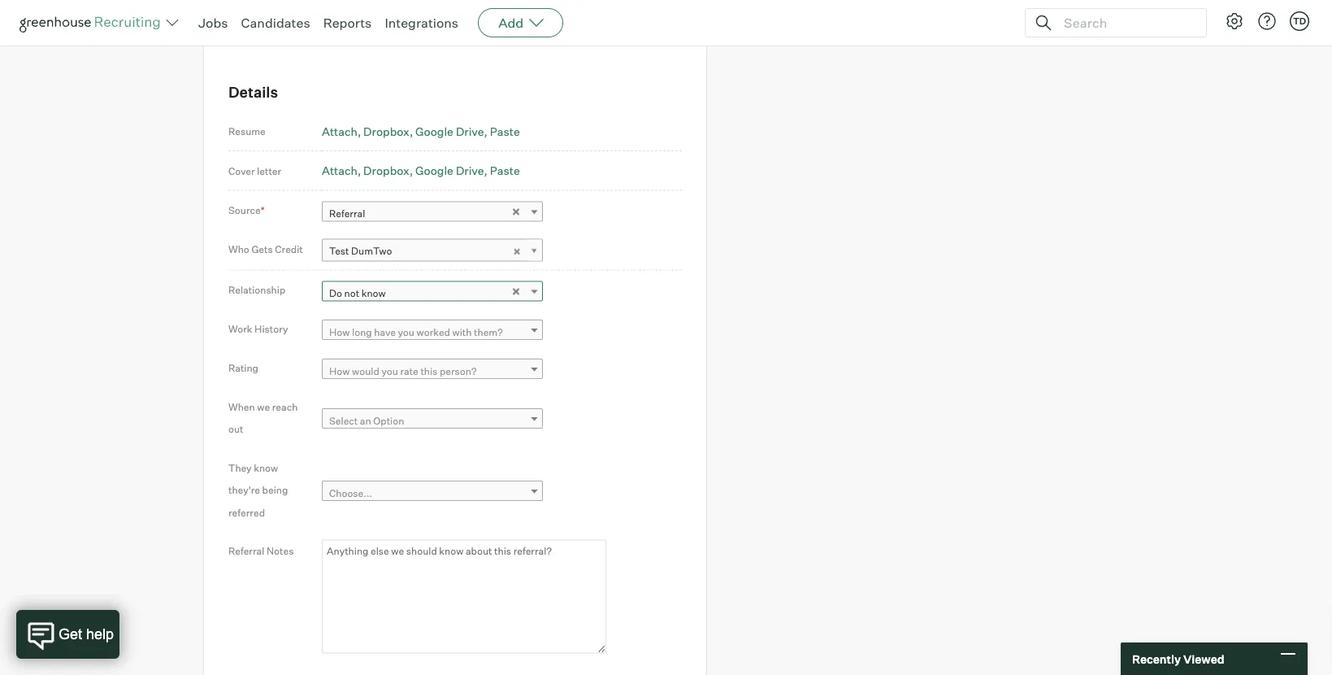 Task type: vqa. For each thing, say whether or not it's contained in the screenshot.
How long have you worked with them? link
yes



Task type: locate. For each thing, give the bounding box(es) containing it.
0 vertical spatial attach
[[322, 124, 358, 138]]

0 vertical spatial know
[[362, 287, 386, 299]]

this
[[421, 365, 438, 377]]

2 attach dropbox google drive paste from the top
[[322, 163, 520, 178]]

attach dropbox google drive paste for cover letter
[[322, 163, 520, 178]]

2 attach link from the top
[[322, 163, 361, 178]]

1 horizontal spatial referral
[[329, 207, 365, 219]]

1 attach dropbox google drive paste from the top
[[322, 124, 520, 138]]

1 vertical spatial know
[[254, 461, 278, 474]]

how left long
[[329, 326, 350, 338]]

1 vertical spatial dropbox link
[[364, 163, 413, 178]]

1 dropbox link from the top
[[364, 124, 413, 138]]

attach dropbox google drive paste
[[322, 124, 520, 138], [322, 163, 520, 178]]

paste link
[[490, 124, 520, 138], [490, 163, 520, 178]]

integrations link
[[385, 15, 459, 31]]

when
[[229, 400, 255, 413]]

0 vertical spatial dropbox
[[364, 124, 410, 138]]

select an option
[[329, 415, 404, 427]]

drive for resume
[[456, 124, 484, 138]]

resume
[[229, 125, 266, 138]]

1 vertical spatial drive
[[456, 163, 484, 178]]

1 dropbox from the top
[[364, 124, 410, 138]]

attach
[[322, 124, 358, 138], [322, 163, 358, 178]]

dropbox link for cover letter
[[364, 163, 413, 178]]

1 google from the top
[[416, 124, 454, 138]]

referral up the test
[[329, 207, 365, 219]]

integrations
[[385, 15, 459, 31]]

know up being
[[254, 461, 278, 474]]

1 vertical spatial google
[[416, 163, 454, 178]]

2 attach from the top
[[322, 163, 358, 178]]

2 google drive link from the top
[[416, 163, 488, 178]]

*
[[261, 204, 265, 216]]

1 vertical spatial attach link
[[322, 163, 361, 178]]

dropbox
[[364, 124, 410, 138], [364, 163, 410, 178]]

0 vertical spatial paste link
[[490, 124, 520, 138]]

referral notes
[[229, 545, 294, 557]]

candidates
[[241, 15, 310, 31]]

source
[[229, 204, 261, 216]]

1 vertical spatial dropbox
[[364, 163, 410, 178]]

0 horizontal spatial add
[[332, 5, 354, 19]]

attach link for cover letter
[[322, 163, 361, 178]]

choose... link
[[322, 481, 543, 504]]

1 vertical spatial you
[[382, 365, 398, 377]]

google drive link
[[416, 124, 488, 138], [416, 163, 488, 178]]

google drive link for resume
[[416, 124, 488, 138]]

you
[[398, 326, 415, 338], [382, 365, 398, 377]]

rate
[[400, 365, 419, 377]]

know
[[362, 287, 386, 299], [254, 461, 278, 474]]

referral left notes
[[229, 545, 265, 557]]

reports link
[[323, 15, 372, 31]]

referral
[[329, 207, 365, 219], [229, 545, 265, 557]]

1 drive from the top
[[456, 124, 484, 138]]

2 dropbox link from the top
[[364, 163, 413, 178]]

1 attach from the top
[[322, 124, 358, 138]]

0 horizontal spatial referral
[[229, 545, 265, 557]]

0 vertical spatial paste
[[490, 124, 520, 138]]

attach dropbox google drive paste for resume
[[322, 124, 520, 138]]

how long have you worked with them? link
[[322, 320, 543, 343]]

google for resume
[[416, 124, 454, 138]]

2 how from the top
[[329, 365, 350, 377]]

you left the rate at the left of page
[[382, 365, 398, 377]]

how
[[329, 326, 350, 338], [329, 365, 350, 377]]

1 vertical spatial paste link
[[490, 163, 520, 178]]

1 vertical spatial attach
[[322, 163, 358, 178]]

drive
[[456, 124, 484, 138], [456, 163, 484, 178]]

1 vertical spatial referral
[[229, 545, 265, 557]]

add
[[332, 5, 354, 19], [499, 15, 524, 31]]

jobs link
[[198, 15, 228, 31]]

+ add another link
[[322, 5, 398, 19]]

rating
[[229, 362, 259, 374]]

relationship
[[229, 284, 286, 296]]

0 vertical spatial google drive link
[[416, 124, 488, 138]]

0 vertical spatial drive
[[456, 124, 484, 138]]

1 paste link from the top
[[490, 124, 520, 138]]

history
[[255, 323, 288, 335]]

0 vertical spatial referral
[[329, 207, 365, 219]]

2 dropbox from the top
[[364, 163, 410, 178]]

do
[[329, 287, 342, 299]]

+ add another
[[322, 5, 398, 19]]

not
[[344, 287, 360, 299]]

2 google from the top
[[416, 163, 454, 178]]

attach link for resume
[[322, 124, 361, 138]]

credit
[[275, 243, 303, 255]]

1 horizontal spatial know
[[362, 287, 386, 299]]

details
[[229, 83, 278, 101]]

cover letter
[[229, 165, 282, 177]]

how left would
[[329, 365, 350, 377]]

test dumtwo
[[329, 245, 392, 257]]

1 vertical spatial attach dropbox google drive paste
[[322, 163, 520, 178]]

+
[[322, 5, 330, 19]]

add inside popup button
[[499, 15, 524, 31]]

an
[[360, 415, 371, 427]]

out
[[229, 423, 244, 435]]

1 how from the top
[[329, 326, 350, 338]]

1 paste from the top
[[490, 124, 520, 138]]

person?
[[440, 365, 477, 377]]

1 horizontal spatial add
[[499, 15, 524, 31]]

0 vertical spatial attach dropbox google drive paste
[[322, 124, 520, 138]]

viewed
[[1184, 652, 1225, 666]]

paste
[[490, 124, 520, 138], [490, 163, 520, 178]]

know right not
[[362, 287, 386, 299]]

0 vertical spatial google
[[416, 124, 454, 138]]

0 vertical spatial dropbox link
[[364, 124, 413, 138]]

0 horizontal spatial know
[[254, 461, 278, 474]]

notes
[[267, 545, 294, 557]]

1 vertical spatial google drive link
[[416, 163, 488, 178]]

gets
[[252, 243, 273, 255]]

letter
[[257, 165, 282, 177]]

dropbox for resume
[[364, 124, 410, 138]]

them?
[[474, 326, 503, 338]]

who
[[229, 243, 250, 255]]

candidates link
[[241, 15, 310, 31]]

1 vertical spatial paste
[[490, 163, 520, 178]]

2 drive from the top
[[456, 163, 484, 178]]

0 vertical spatial attach link
[[322, 124, 361, 138]]

have
[[374, 326, 396, 338]]

attach link
[[322, 124, 361, 138], [322, 163, 361, 178]]

do not know
[[329, 287, 386, 299]]

1 google drive link from the top
[[416, 124, 488, 138]]

0 vertical spatial how
[[329, 326, 350, 338]]

when we reach out
[[229, 400, 298, 435]]

google
[[416, 124, 454, 138], [416, 163, 454, 178]]

1 attach link from the top
[[322, 124, 361, 138]]

dropbox link
[[364, 124, 413, 138], [364, 163, 413, 178]]

1 vertical spatial how
[[329, 365, 350, 377]]

you right the 'have'
[[398, 326, 415, 338]]

2 paste link from the top
[[490, 163, 520, 178]]

know inside they know they're being referred
[[254, 461, 278, 474]]

2 paste from the top
[[490, 163, 520, 178]]



Task type: describe. For each thing, give the bounding box(es) containing it.
0 vertical spatial you
[[398, 326, 415, 338]]

with
[[453, 326, 472, 338]]

we
[[257, 400, 270, 413]]

how would you rate this person?
[[329, 365, 477, 377]]

dumtwo
[[351, 245, 392, 257]]

select an option link
[[322, 408, 543, 432]]

cover
[[229, 165, 255, 177]]

td button
[[1287, 8, 1313, 34]]

add button
[[478, 8, 564, 37]]

recently
[[1133, 652, 1182, 666]]

reach
[[272, 400, 298, 413]]

long
[[352, 326, 372, 338]]

how for how long have you worked with them?
[[329, 326, 350, 338]]

referral link
[[322, 201, 543, 225]]

being
[[262, 484, 288, 496]]

td
[[1294, 15, 1307, 26]]

paste link for cover letter
[[490, 163, 520, 178]]

Referral Notes text field
[[322, 539, 607, 653]]

referred
[[229, 506, 265, 518]]

another
[[357, 5, 398, 19]]

how long have you worked with them?
[[329, 326, 503, 338]]

google for cover letter
[[416, 163, 454, 178]]

paste for resume
[[490, 124, 520, 138]]

test dumtwo link
[[322, 239, 543, 262]]

source *
[[229, 204, 265, 216]]

td button
[[1291, 11, 1310, 31]]

choose...
[[329, 487, 373, 499]]

configure image
[[1226, 11, 1245, 31]]

how for how would you rate this person?
[[329, 365, 350, 377]]

jobs
[[198, 15, 228, 31]]

dropbox link for resume
[[364, 124, 413, 138]]

referral for referral
[[329, 207, 365, 219]]

work history
[[229, 323, 288, 335]]

work
[[229, 323, 253, 335]]

would
[[352, 365, 380, 377]]

worked
[[417, 326, 451, 338]]

do not know link
[[322, 281, 543, 304]]

they know they're being referred
[[229, 461, 288, 518]]

select
[[329, 415, 358, 427]]

they
[[229, 461, 252, 474]]

reports
[[323, 15, 372, 31]]

they're
[[229, 484, 260, 496]]

paste for cover letter
[[490, 163, 520, 178]]

dropbox for cover letter
[[364, 163, 410, 178]]

paste link for resume
[[490, 124, 520, 138]]

recently viewed
[[1133, 652, 1225, 666]]

greenhouse recruiting image
[[20, 13, 166, 33]]

referral for referral notes
[[229, 545, 265, 557]]

attach for cover letter
[[322, 163, 358, 178]]

google drive link for cover letter
[[416, 163, 488, 178]]

attach for resume
[[322, 124, 358, 138]]

test
[[329, 245, 349, 257]]

who gets credit
[[229, 243, 303, 255]]

option
[[373, 415, 404, 427]]

Search text field
[[1060, 11, 1192, 35]]

how would you rate this person? link
[[322, 359, 543, 382]]

drive for cover letter
[[456, 163, 484, 178]]



